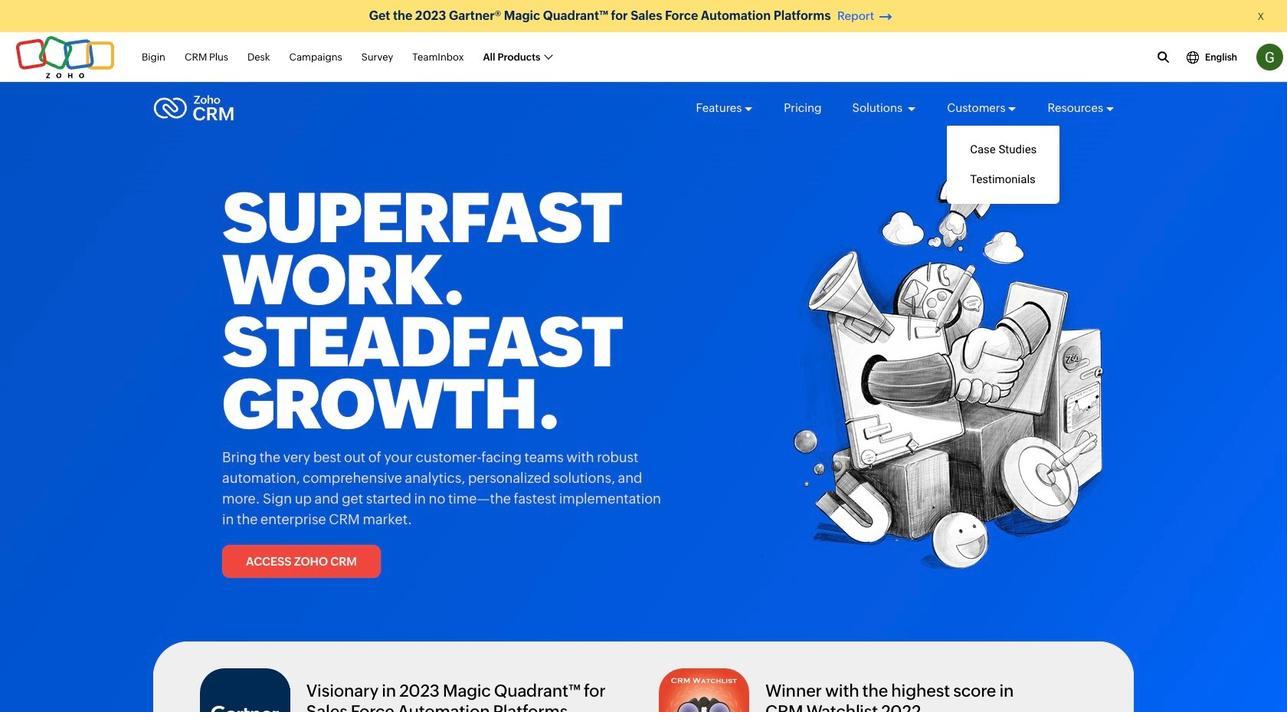 Task type: describe. For each thing, give the bounding box(es) containing it.
gary orlando image
[[1257, 44, 1284, 71]]

zoho crm logo image
[[153, 91, 235, 125]]



Task type: vqa. For each thing, say whether or not it's contained in the screenshot.
the topmost with
no



Task type: locate. For each thing, give the bounding box(es) containing it.
crm home banner image
[[759, 150, 1108, 589]]



